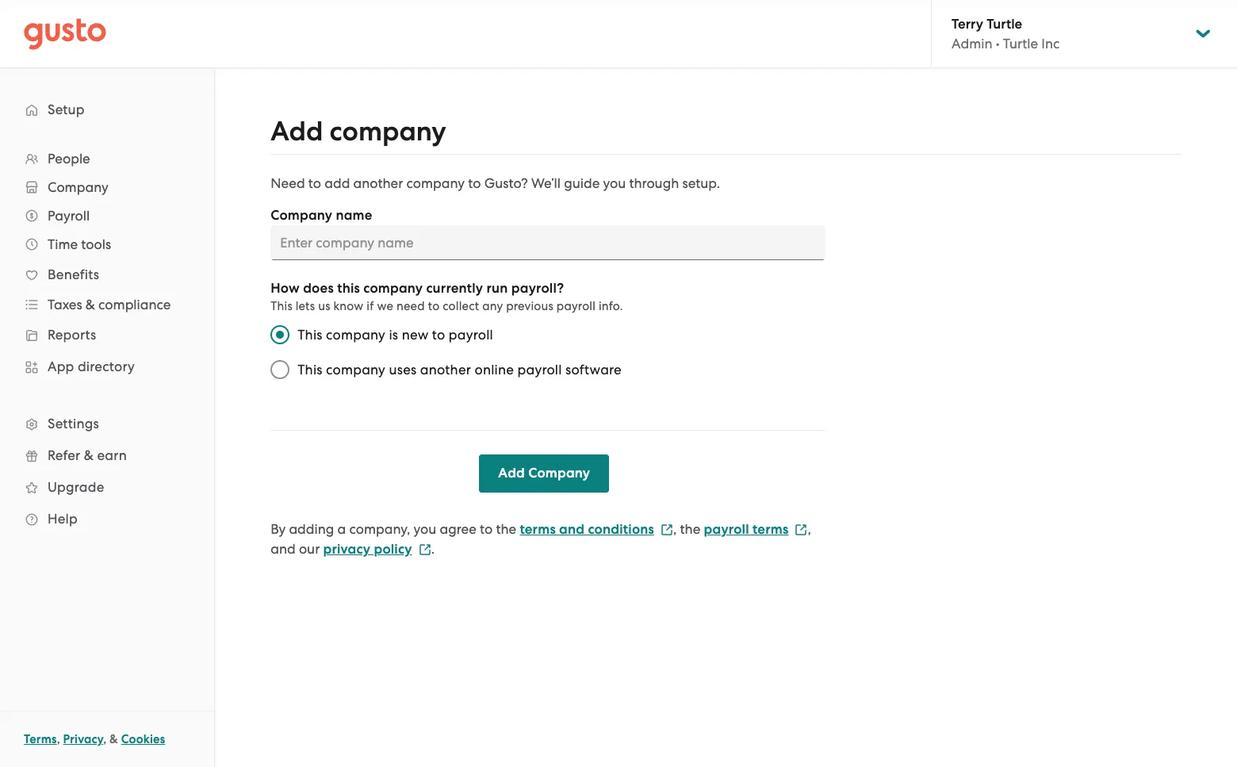 Task type: vqa. For each thing, say whether or not it's contained in the screenshot.
the right Recommendations
no



Task type: describe. For each thing, give the bounding box(es) containing it.
refer & earn
[[48, 447, 127, 463]]

collect
[[443, 299, 479, 313]]

privacy policy
[[323, 541, 412, 558]]

previous
[[506, 299, 554, 313]]

0 horizontal spatial you
[[414, 521, 437, 537]]

earn
[[97, 447, 127, 463]]

how does this company currently run payroll? this lets us know if we need to collect any previous payroll info.
[[271, 280, 623, 313]]

we'll
[[532, 175, 561, 191]]

benefits
[[48, 267, 99, 282]]

settings link
[[16, 409, 198, 438]]

and for conditions
[[559, 521, 585, 538]]

conditions
[[588, 521, 655, 538]]

taxes & compliance button
[[16, 290, 198, 319]]

time tools
[[48, 236, 111, 252]]

terms and conditions link
[[520, 521, 674, 538]]

to right 'agree'
[[480, 521, 493, 537]]

, the
[[674, 521, 701, 537]]

admin
[[952, 36, 993, 52]]

compliance
[[98, 297, 171, 313]]

1 vertical spatial turtle
[[1004, 36, 1039, 52]]

payroll?
[[512, 280, 564, 297]]

to left 'add'
[[308, 175, 321, 191]]

upgrade link
[[16, 473, 198, 501]]

a
[[338, 521, 346, 537]]

if
[[367, 299, 374, 313]]

, inside , and our
[[808, 521, 811, 537]]

to inside how does this company currently run payroll? this lets us know if we need to collect any previous payroll info.
[[428, 299, 440, 313]]

people
[[48, 151, 90, 167]]

, left cookies button
[[103, 732, 107, 747]]

cookies
[[121, 732, 165, 747]]

settings
[[48, 416, 99, 432]]

taxes
[[48, 297, 82, 313]]

2 terms from the left
[[753, 521, 789, 538]]

by adding a company, you agree to the
[[271, 521, 517, 537]]

need to add another company to gusto? we'll guide you through setup.
[[271, 175, 721, 191]]

terms and conditions
[[520, 521, 655, 538]]

tools
[[81, 236, 111, 252]]

payroll button
[[16, 202, 198, 230]]

time
[[48, 236, 78, 252]]

company,
[[349, 521, 410, 537]]

add company
[[271, 115, 446, 148]]

& for earn
[[84, 447, 94, 463]]

company name
[[271, 207, 373, 224]]

This company uses another online payroll software radio
[[263, 352, 298, 387]]

this company is new to payroll
[[298, 327, 494, 343]]

this inside how does this company currently run payroll? this lets us know if we need to collect any previous payroll info.
[[271, 299, 293, 313]]

currently
[[426, 280, 483, 297]]

we
[[377, 299, 394, 313]]

app directory link
[[16, 352, 198, 381]]

lets
[[296, 299, 315, 313]]

through
[[630, 175, 679, 191]]

uses
[[389, 362, 417, 378]]

info.
[[599, 299, 623, 313]]

policy
[[374, 541, 412, 558]]

•
[[996, 36, 1000, 52]]

add for add company
[[271, 115, 323, 148]]

app directory
[[48, 359, 135, 375]]

help link
[[16, 505, 198, 533]]

online
[[475, 362, 514, 378]]

, and our
[[271, 521, 811, 557]]

, right conditions at bottom
[[674, 521, 677, 537]]

our
[[299, 541, 320, 557]]

payroll
[[48, 208, 90, 224]]

1 the from the left
[[496, 521, 517, 537]]

new
[[402, 327, 429, 343]]

terry
[[952, 16, 984, 33]]

setup link
[[16, 95, 198, 124]]



Task type: locate. For each thing, give the bounding box(es) containing it.
1 horizontal spatial and
[[559, 521, 585, 538]]

1 horizontal spatial the
[[680, 521, 701, 537]]

how
[[271, 280, 300, 297]]

2 vertical spatial company
[[529, 465, 590, 482]]

company inside button
[[529, 465, 590, 482]]

0 vertical spatial this
[[271, 299, 293, 313]]

this
[[271, 299, 293, 313], [298, 327, 323, 343], [298, 362, 323, 378]]

to
[[308, 175, 321, 191], [468, 175, 481, 191], [428, 299, 440, 313], [432, 327, 446, 343], [480, 521, 493, 537]]

privacy
[[63, 732, 103, 747]]

1 vertical spatial you
[[414, 521, 437, 537]]

reports link
[[16, 321, 198, 349]]

0 vertical spatial company
[[48, 179, 108, 195]]

0 vertical spatial turtle
[[987, 16, 1023, 33]]

this company uses another online payroll software
[[298, 362, 622, 378]]

company down people at the top left
[[48, 179, 108, 195]]

1 opens in a new tab image from the left
[[661, 523, 674, 536]]

1 vertical spatial this
[[298, 327, 323, 343]]

company left gusto?
[[407, 175, 465, 191]]

to right new in the left top of the page
[[432, 327, 446, 343]]

0 horizontal spatial and
[[271, 541, 296, 557]]

setup.
[[683, 175, 721, 191]]

company for company name
[[271, 207, 333, 224]]

us
[[318, 299, 331, 313]]

add
[[325, 175, 350, 191]]

privacy policy link
[[323, 541, 431, 558]]

company up terms and conditions in the bottom of the page
[[529, 465, 590, 482]]

payroll terms
[[704, 521, 789, 538]]

and left conditions at bottom
[[559, 521, 585, 538]]

company for company
[[48, 179, 108, 195]]

another for online
[[420, 362, 471, 378]]

add up , and our
[[498, 465, 525, 482]]

app
[[48, 359, 74, 375]]

0 horizontal spatial the
[[496, 521, 517, 537]]

company down the know
[[326, 327, 386, 343]]

reports
[[48, 327, 96, 343]]

add company
[[498, 465, 590, 482]]

opens in a new tab image right payroll terms
[[795, 523, 808, 536]]

people button
[[16, 144, 198, 173]]

1 vertical spatial add
[[498, 465, 525, 482]]

& left cookies
[[110, 732, 118, 747]]

setup
[[48, 102, 85, 117]]

0 vertical spatial and
[[559, 521, 585, 538]]

1 vertical spatial and
[[271, 541, 296, 557]]

terms , privacy , & cookies
[[24, 732, 165, 747]]

1 horizontal spatial another
[[420, 362, 471, 378]]

1 horizontal spatial add
[[498, 465, 525, 482]]

does
[[303, 280, 334, 297]]

0 horizontal spatial add
[[271, 115, 323, 148]]

home image
[[24, 18, 106, 50]]

0 horizontal spatial another
[[354, 175, 403, 191]]

1 horizontal spatial company
[[271, 207, 333, 224]]

opens in a new tab image
[[419, 543, 431, 556]]

benefits link
[[16, 260, 198, 289]]

to right need on the top of the page
[[428, 299, 440, 313]]

privacy
[[323, 541, 371, 558]]

need
[[397, 299, 425, 313]]

gusto navigation element
[[0, 68, 214, 560]]

0 horizontal spatial terms
[[520, 521, 556, 538]]

0 vertical spatial another
[[354, 175, 403, 191]]

terry turtle admin • turtle inc
[[952, 16, 1060, 52]]

company inside dropdown button
[[48, 179, 108, 195]]

add company button
[[479, 455, 609, 493]]

2 vertical spatial &
[[110, 732, 118, 747]]

&
[[86, 297, 95, 313], [84, 447, 94, 463], [110, 732, 118, 747]]

& right 'taxes'
[[86, 297, 95, 313]]

company left 'uses'
[[326, 362, 386, 378]]

company
[[48, 179, 108, 195], [271, 207, 333, 224], [529, 465, 590, 482]]

payroll down collect
[[449, 327, 494, 343]]

payroll right online
[[518, 362, 562, 378]]

taxes & compliance
[[48, 297, 171, 313]]

adding
[[289, 521, 334, 537]]

you right guide
[[603, 175, 626, 191]]

inc
[[1042, 36, 1060, 52]]

gusto?
[[485, 175, 528, 191]]

time tools button
[[16, 230, 198, 259]]

run
[[487, 280, 508, 297]]

company inside how does this company currently run payroll? this lets us know if we need to collect any previous payroll info.
[[364, 280, 423, 297]]

1 horizontal spatial you
[[603, 175, 626, 191]]

2 horizontal spatial company
[[529, 465, 590, 482]]

this down how
[[271, 299, 293, 313]]

0 horizontal spatial company
[[48, 179, 108, 195]]

another for company
[[354, 175, 403, 191]]

by
[[271, 521, 286, 537]]

, left privacy link
[[57, 732, 60, 747]]

and down by
[[271, 541, 296, 557]]

and inside , and our
[[271, 541, 296, 557]]

add up the "need"
[[271, 115, 323, 148]]

company up the we on the left top of the page
[[364, 280, 423, 297]]

company for add company
[[330, 115, 446, 148]]

add inside button
[[498, 465, 525, 482]]

& left earn
[[84, 447, 94, 463]]

name
[[336, 207, 373, 224]]

Company name field
[[271, 225, 826, 260]]

company down the "need"
[[271, 207, 333, 224]]

refer
[[48, 447, 80, 463]]

help
[[48, 511, 78, 527]]

upgrade
[[48, 479, 104, 495]]

0 vertical spatial you
[[603, 175, 626, 191]]

opens in a new tab image for terms and conditions
[[661, 523, 674, 536]]

another
[[354, 175, 403, 191], [420, 362, 471, 378]]

0 horizontal spatial opens in a new tab image
[[661, 523, 674, 536]]

list
[[0, 144, 214, 535]]

0 vertical spatial add
[[271, 115, 323, 148]]

need
[[271, 175, 305, 191]]

list containing people
[[0, 144, 214, 535]]

this
[[337, 280, 360, 297]]

company button
[[16, 173, 198, 202]]

this for this company is new to payroll
[[298, 327, 323, 343]]

agree
[[440, 521, 477, 537]]

and for our
[[271, 541, 296, 557]]

opens in a new tab image inside terms and conditions link
[[661, 523, 674, 536]]

software
[[566, 362, 622, 378]]

1 vertical spatial company
[[271, 207, 333, 224]]

opens in a new tab image for payroll terms
[[795, 523, 808, 536]]

you up opens in a new tab icon at bottom
[[414, 521, 437, 537]]

guide
[[564, 175, 600, 191]]

another up name
[[354, 175, 403, 191]]

privacy link
[[63, 732, 103, 747]]

terms
[[24, 732, 57, 747]]

this down this company is new to payroll option
[[298, 362, 323, 378]]

payroll terms link
[[704, 521, 808, 538]]

company for this company uses another online payroll software
[[326, 362, 386, 378]]

, right payroll terms
[[808, 521, 811, 537]]

another right 'uses'
[[420, 362, 471, 378]]

terms
[[520, 521, 556, 538], [753, 521, 789, 538]]

& inside dropdown button
[[86, 297, 95, 313]]

add
[[271, 115, 323, 148], [498, 465, 525, 482]]

1 horizontal spatial terms
[[753, 521, 789, 538]]

opens in a new tab image
[[661, 523, 674, 536], [795, 523, 808, 536]]

turtle up •
[[987, 16, 1023, 33]]

opens in a new tab image inside the payroll terms link
[[795, 523, 808, 536]]

this for this company uses another online payroll software
[[298, 362, 323, 378]]

1 horizontal spatial opens in a new tab image
[[795, 523, 808, 536]]

0 vertical spatial &
[[86, 297, 95, 313]]

1 vertical spatial another
[[420, 362, 471, 378]]

this down the lets
[[298, 327, 323, 343]]

refer & earn link
[[16, 441, 198, 470]]

any
[[483, 299, 503, 313]]

cookies button
[[121, 730, 165, 749]]

& for compliance
[[86, 297, 95, 313]]

the right 'agree'
[[496, 521, 517, 537]]

company up 'add'
[[330, 115, 446, 148]]

payroll inside how does this company currently run payroll? this lets us know if we need to collect any previous payroll info.
[[557, 299, 596, 313]]

terms link
[[24, 732, 57, 747]]

payroll left info.
[[557, 299, 596, 313]]

to left gusto?
[[468, 175, 481, 191]]

the left payroll terms
[[680, 521, 701, 537]]

is
[[389, 327, 399, 343]]

2 opens in a new tab image from the left
[[795, 523, 808, 536]]

turtle right •
[[1004, 36, 1039, 52]]

1 vertical spatial &
[[84, 447, 94, 463]]

2 vertical spatial this
[[298, 362, 323, 378]]

turtle
[[987, 16, 1023, 33], [1004, 36, 1039, 52]]

payroll
[[557, 299, 596, 313], [449, 327, 494, 343], [518, 362, 562, 378], [704, 521, 750, 538]]

directory
[[78, 359, 135, 375]]

opens in a new tab image right conditions at bottom
[[661, 523, 674, 536]]

you
[[603, 175, 626, 191], [414, 521, 437, 537]]

payroll right , the
[[704, 521, 750, 538]]

This company is new to payroll radio
[[263, 317, 298, 352]]

.
[[431, 541, 435, 557]]

2 the from the left
[[680, 521, 701, 537]]

know
[[334, 299, 364, 313]]

company
[[330, 115, 446, 148], [407, 175, 465, 191], [364, 280, 423, 297], [326, 327, 386, 343], [326, 362, 386, 378]]

company for this company is new to payroll
[[326, 327, 386, 343]]

add for add company
[[498, 465, 525, 482]]

1 terms from the left
[[520, 521, 556, 538]]



